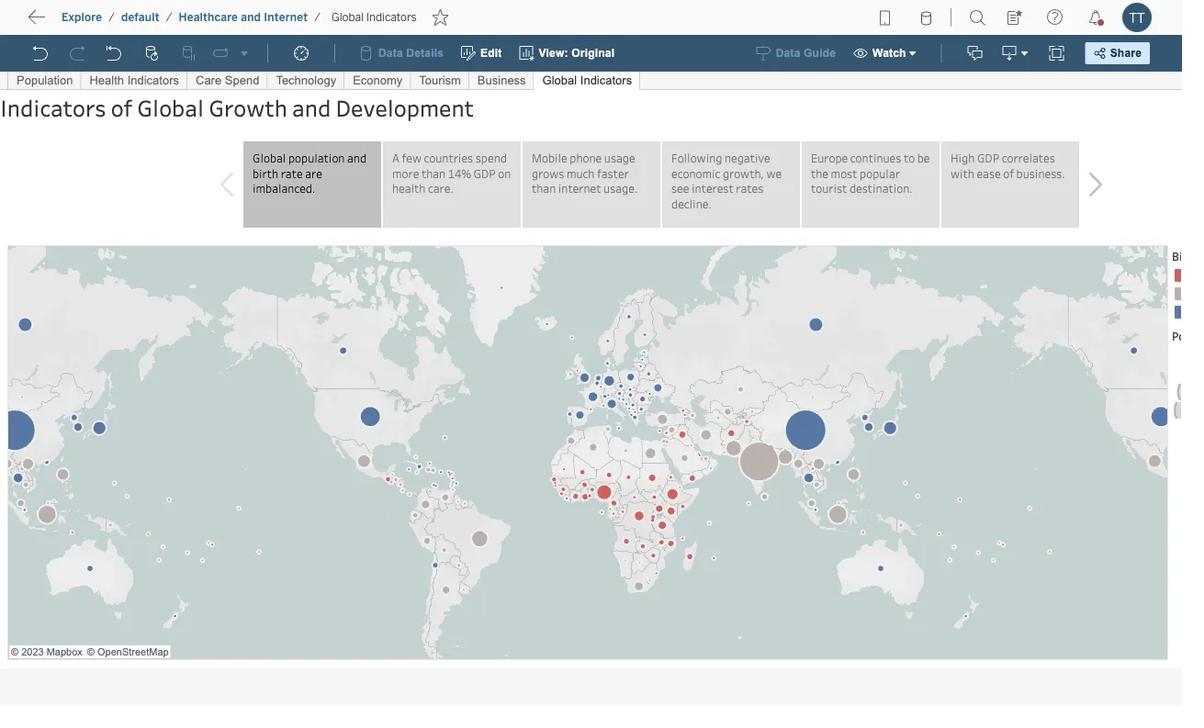 Task type: locate. For each thing, give the bounding box(es) containing it.
/ left global
[[314, 11, 321, 24]]

global indicators element
[[326, 11, 422, 24]]

default
[[121, 11, 160, 24]]

0 horizontal spatial /
[[109, 11, 115, 24]]

default link
[[120, 10, 161, 25]]

/ right default
[[166, 11, 172, 24]]

/ right to
[[109, 11, 115, 24]]

indicators
[[366, 11, 417, 24]]

skip to content
[[48, 14, 158, 32]]

/
[[109, 11, 115, 24], [166, 11, 172, 24], [314, 11, 321, 24]]

content
[[101, 14, 158, 32]]

skip to content link
[[44, 10, 187, 35]]

2 horizontal spatial /
[[314, 11, 321, 24]]

1 horizontal spatial /
[[166, 11, 172, 24]]

healthcare and internet link
[[178, 10, 309, 25]]



Task type: vqa. For each thing, say whether or not it's contained in the screenshot.
/
yes



Task type: describe. For each thing, give the bounding box(es) containing it.
healthcare
[[179, 11, 238, 24]]

internet
[[264, 11, 308, 24]]

2 / from the left
[[166, 11, 172, 24]]

explore
[[62, 11, 102, 24]]

explore link
[[61, 10, 103, 25]]

1 / from the left
[[109, 11, 115, 24]]

global
[[332, 11, 364, 24]]

global indicators
[[332, 11, 417, 24]]

3 / from the left
[[314, 11, 321, 24]]

and
[[241, 11, 261, 24]]

explore / default / healthcare and internet /
[[62, 11, 321, 24]]

skip
[[48, 14, 79, 32]]

to
[[83, 14, 97, 32]]



